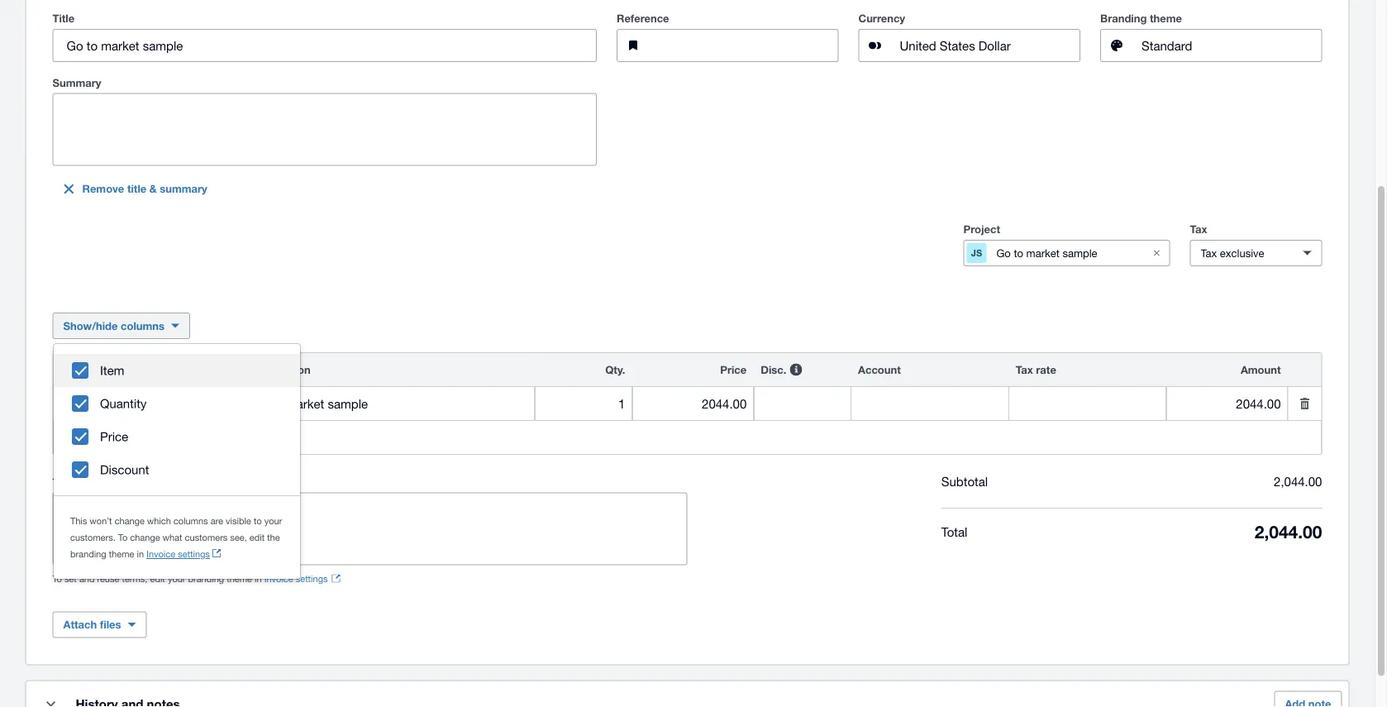 Task type: locate. For each thing, give the bounding box(es) containing it.
tax for tax rate
[[1016, 364, 1034, 376]]

0 horizontal spatial edit
[[150, 574, 165, 584]]

customers.
[[70, 533, 116, 543]]

quantity button
[[54, 388, 300, 421]]

Description text field
[[245, 388, 535, 421]]

change right won't
[[115, 516, 145, 527]]

branding down customers.
[[70, 549, 106, 560]]

0 vertical spatial edit
[[250, 533, 265, 543]]

what
[[163, 533, 182, 543]]

are
[[211, 516, 223, 527]]

1 vertical spatial in
[[255, 574, 262, 584]]

1 horizontal spatial branding
[[188, 574, 224, 584]]

to left set
[[53, 574, 62, 584]]

Summary text field
[[53, 94, 596, 165]]

1 horizontal spatial columns
[[174, 516, 208, 527]]

invoice settings link down what
[[147, 549, 210, 560]]

invoice
[[147, 549, 175, 560], [264, 574, 293, 584]]

attach
[[63, 619, 97, 632]]

title
[[127, 183, 147, 196]]

in inside this won't change which columns are visible to your customers. to change what customers see, edit the branding theme in
[[137, 549, 144, 560]]

0 vertical spatial 2,044.00
[[1275, 474, 1323, 489]]

set
[[64, 574, 77, 584]]

description
[[252, 364, 311, 376]]

js
[[972, 248, 983, 259]]

tax for tax
[[1191, 223, 1208, 236]]

branding inside this won't change which columns are visible to your customers. to change what customers see, edit the branding theme in
[[70, 549, 106, 560]]

theme
[[1151, 12, 1183, 25], [109, 549, 134, 560], [227, 574, 252, 584]]

edit right 'terms,'
[[150, 574, 165, 584]]

1 horizontal spatial to
[[118, 533, 128, 543]]

1 horizontal spatial price
[[721, 364, 747, 376]]

column visibility list box
[[54, 345, 300, 497]]

branding down invoice settings
[[188, 574, 224, 584]]

this
[[70, 516, 87, 527]]

price down quantity
[[100, 430, 128, 444]]

0 vertical spatial price
[[721, 364, 747, 376]]

price inside line items "element"
[[721, 364, 747, 376]]

tax exclusive
[[1201, 247, 1265, 260]]

edit
[[250, 533, 265, 543], [150, 574, 165, 584]]

columns inside the show/hide columns popup button
[[121, 320, 165, 333]]

in down to
[[255, 574, 262, 584]]

columns inside this won't change which columns are visible to your customers. to change what customers see, edit the branding theme in
[[174, 516, 208, 527]]

to right customers.
[[118, 533, 128, 543]]

in
[[137, 549, 144, 560], [255, 574, 262, 584]]

columns
[[121, 320, 165, 333], [174, 516, 208, 527]]

1 vertical spatial invoice settings link
[[264, 572, 341, 586]]

0 vertical spatial branding
[[70, 549, 106, 560]]

remove
[[82, 183, 124, 196]]

edit inside this won't change which columns are visible to your customers. to change what customers see, edit the branding theme in
[[250, 533, 265, 543]]

1 vertical spatial change
[[130, 533, 160, 543]]

to
[[118, 533, 128, 543], [53, 574, 62, 584]]

2 horizontal spatial theme
[[1151, 12, 1183, 25]]

item inside button
[[100, 364, 124, 378]]

2 item from the left
[[100, 364, 124, 378]]

1 vertical spatial to
[[53, 574, 62, 584]]

terms,
[[122, 574, 148, 584]]

branding
[[70, 549, 106, 560], [188, 574, 224, 584]]

qty.
[[606, 364, 626, 376]]

edit left the the
[[250, 533, 265, 543]]

1 horizontal spatial invoice
[[264, 574, 293, 584]]

0 vertical spatial to
[[118, 533, 128, 543]]

0 vertical spatial tax
[[1191, 223, 1208, 236]]

toggle image
[[46, 702, 55, 707]]

2,044.00
[[1275, 474, 1323, 489], [1255, 522, 1323, 543]]

Project field
[[995, 239, 1139, 268]]

invoice down what
[[147, 549, 175, 560]]

1 horizontal spatial your
[[264, 516, 282, 527]]

0 vertical spatial in
[[137, 549, 144, 560]]

tax
[[1191, 223, 1208, 236], [1201, 247, 1218, 260], [1016, 364, 1034, 376]]

change
[[115, 516, 145, 527], [130, 533, 160, 543]]

1 horizontal spatial theme
[[227, 574, 252, 584]]

1 horizontal spatial settings
[[296, 574, 328, 584]]

0 vertical spatial your
[[264, 516, 282, 527]]

1 horizontal spatial invoice settings link
[[264, 572, 341, 586]]

0 horizontal spatial in
[[137, 549, 144, 560]]

Disc. field
[[755, 388, 851, 421]]

0 horizontal spatial invoice settings link
[[147, 549, 210, 560]]

1 vertical spatial edit
[[150, 574, 165, 584]]

tax inside line items "element"
[[1016, 364, 1034, 376]]

remove row image
[[1289, 388, 1322, 421]]

settings down terms text box
[[296, 574, 328, 584]]

0 horizontal spatial to
[[53, 574, 62, 584]]

add
[[67, 431, 87, 444]]

add row
[[67, 431, 109, 444]]

your down invoice settings
[[168, 574, 186, 584]]

invoice settings
[[147, 549, 210, 560]]

subtotal
[[942, 474, 989, 489]]

your
[[264, 516, 282, 527], [168, 574, 186, 584]]

2 vertical spatial theme
[[227, 574, 252, 584]]

1 vertical spatial columns
[[174, 516, 208, 527]]

price
[[721, 364, 747, 376], [100, 430, 128, 444]]

Title field
[[53, 30, 596, 62]]

show/hide columns button
[[53, 313, 190, 340]]

1 vertical spatial theme
[[109, 549, 134, 560]]

settings down customers
[[178, 549, 210, 560]]

Qty. field
[[536, 388, 632, 421]]

1 horizontal spatial edit
[[250, 533, 265, 543]]

0 vertical spatial settings
[[178, 549, 210, 560]]

remove title & summary button
[[53, 176, 217, 203]]

1 vertical spatial 2,044.00
[[1255, 522, 1323, 543]]

tax up tax exclusive at the top of the page
[[1191, 223, 1208, 236]]

theme right branding
[[1151, 12, 1183, 25]]

2 vertical spatial tax
[[1016, 364, 1034, 376]]

0 horizontal spatial branding
[[70, 549, 106, 560]]

0 horizontal spatial theme
[[109, 549, 134, 560]]

in up 'terms,'
[[137, 549, 144, 560]]

theme up 'terms,'
[[109, 549, 134, 560]]

0 horizontal spatial invoice
[[147, 549, 175, 560]]

tax inside popup button
[[1201, 247, 1218, 260]]

group containing item
[[54, 345, 300, 579]]

terms
[[53, 476, 84, 489]]

1 vertical spatial tax
[[1201, 247, 1218, 260]]

settings
[[178, 549, 210, 560], [296, 574, 328, 584]]

invoice settings link
[[147, 549, 210, 560], [264, 572, 341, 586]]

clear image
[[1141, 237, 1174, 270]]

columns up customers
[[174, 516, 208, 527]]

group
[[54, 345, 300, 579]]

0 vertical spatial theme
[[1151, 12, 1183, 25]]

0 vertical spatial invoice settings link
[[147, 549, 210, 560]]

see,
[[230, 533, 247, 543]]

1 horizontal spatial in
[[255, 574, 262, 584]]

0 horizontal spatial your
[[168, 574, 186, 584]]

tax left rate
[[1016, 364, 1034, 376]]

invoice down the the
[[264, 574, 293, 584]]

customers
[[185, 533, 228, 543]]

1 item from the left
[[94, 364, 117, 376]]

0 horizontal spatial price
[[100, 430, 128, 444]]

rate
[[1037, 364, 1057, 376]]

tax left exclusive
[[1201, 247, 1218, 260]]

line items element
[[53, 353, 1323, 455]]

0 vertical spatial invoice
[[147, 549, 175, 560]]

show/hide
[[63, 320, 118, 333]]

item
[[94, 364, 117, 376], [100, 364, 124, 378]]

tax for tax exclusive
[[1201, 247, 1218, 260]]

account
[[859, 364, 901, 376]]

0 vertical spatial columns
[[121, 320, 165, 333]]

price left disc.
[[721, 364, 747, 376]]

Tax rate field
[[1010, 388, 1167, 421]]

Account field
[[852, 388, 1009, 421]]

0 horizontal spatial columns
[[121, 320, 165, 333]]

1 vertical spatial price
[[100, 430, 128, 444]]

price inside button
[[100, 430, 128, 444]]

item button
[[54, 354, 300, 388]]

columns right show/hide
[[121, 320, 165, 333]]

Branding theme field
[[1141, 30, 1322, 62]]

your right to
[[264, 516, 282, 527]]

invoice settings link down the the
[[264, 572, 341, 586]]

invoice settings link for to set and reuse terms, edit your branding theme in
[[264, 572, 341, 586]]

theme down see,
[[227, 574, 252, 584]]

change down which
[[130, 533, 160, 543]]



Task type: describe. For each thing, give the bounding box(es) containing it.
tax exclusive button
[[1191, 240, 1323, 267]]

branding
[[1101, 12, 1148, 25]]

price button
[[54, 421, 300, 454]]

2,044.00 for total
[[1255, 522, 1323, 543]]

currency
[[859, 12, 906, 25]]

reuse
[[97, 574, 119, 584]]

toggle button
[[34, 688, 67, 707]]

to set and reuse terms, edit your branding theme in invoice settings
[[53, 574, 328, 584]]

visible
[[226, 516, 251, 527]]

project
[[964, 223, 1001, 236]]

show/hide columns
[[63, 320, 165, 333]]

Currency field
[[899, 30, 1080, 62]]

1 vertical spatial invoice
[[264, 574, 293, 584]]

the
[[267, 533, 280, 543]]

disc.
[[761, 364, 787, 376]]

to inside this won't change which columns are visible to your customers. to change what customers see, edit the branding theme in
[[118, 533, 128, 543]]

which
[[147, 516, 171, 527]]

0 vertical spatial change
[[115, 516, 145, 527]]

2,044.00 for subtotal
[[1275, 474, 1323, 489]]

exclusive
[[1221, 247, 1265, 260]]

your inside this won't change which columns are visible to your customers. to change what customers see, edit the branding theme in
[[264, 516, 282, 527]]

quantity
[[100, 397, 147, 411]]

remove title & summary
[[82, 183, 208, 196]]

theme inside this won't change which columns are visible to your customers. to change what customers see, edit the branding theme in
[[109, 549, 134, 560]]

summary
[[160, 183, 208, 196]]

invoice settings link for this won't change which columns are visible to your customers. to change what customers see, edit the branding theme in
[[147, 549, 210, 560]]

1 vertical spatial branding
[[188, 574, 224, 584]]

1 vertical spatial settings
[[296, 574, 328, 584]]

won't
[[90, 516, 112, 527]]

add row button
[[57, 425, 119, 451]]

Reference text field
[[657, 30, 838, 62]]

Terms text field
[[53, 494, 687, 565]]

0 horizontal spatial settings
[[178, 549, 210, 560]]

and
[[79, 574, 95, 584]]

1 vertical spatial your
[[168, 574, 186, 584]]

files
[[100, 619, 121, 632]]

row
[[90, 431, 109, 444]]

discount
[[100, 463, 149, 477]]

to
[[254, 516, 262, 527]]

summary
[[53, 77, 101, 89]]

Amount field
[[1168, 388, 1288, 421]]

branding theme
[[1101, 12, 1183, 25]]

this won't change which columns are visible to your customers. to change what customers see, edit the branding theme in
[[70, 516, 282, 560]]

Price field
[[633, 388, 754, 421]]

title
[[53, 12, 75, 25]]

attach files
[[63, 619, 121, 632]]

discount button
[[54, 454, 300, 487]]

&
[[150, 183, 157, 196]]

total
[[942, 525, 968, 539]]

tax rate
[[1016, 364, 1057, 376]]

reference
[[617, 12, 670, 25]]

amount
[[1241, 364, 1282, 376]]

item inside "element"
[[94, 364, 117, 376]]

attach files button
[[53, 612, 147, 639]]



Task type: vqa. For each thing, say whether or not it's contained in the screenshot.
2,044.00 for Subtotal
yes



